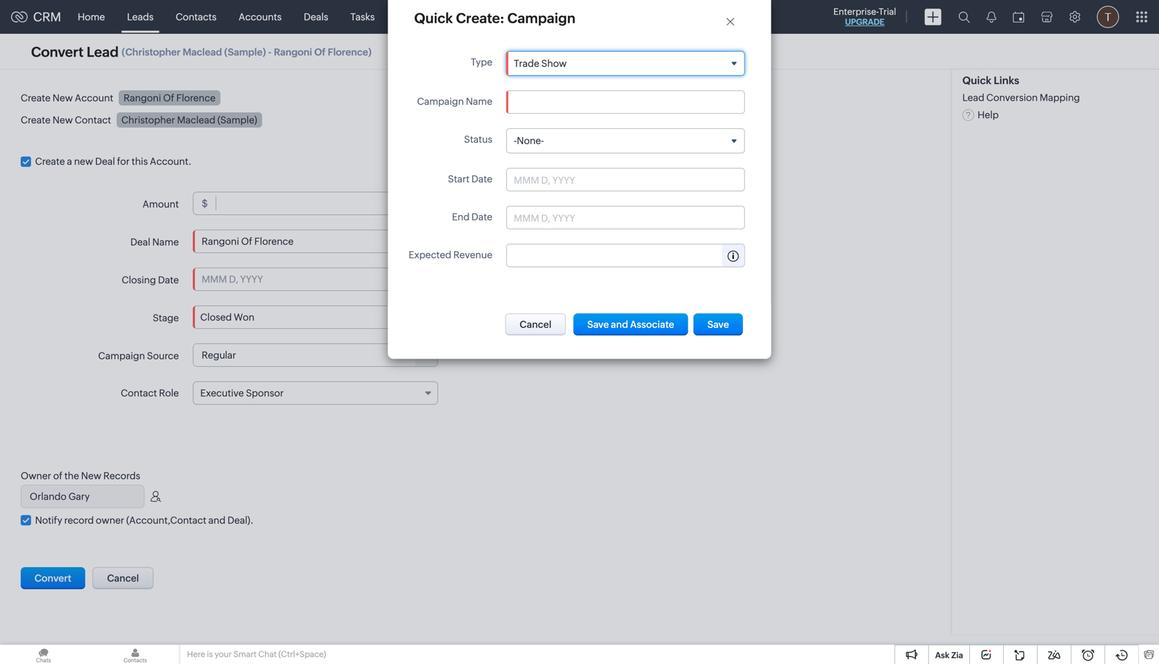 Task type: describe. For each thing, give the bounding box(es) containing it.
quick for quick links lead conversion mapping help
[[963, 74, 992, 86]]

record
[[64, 515, 94, 526]]

account.
[[150, 156, 192, 167]]

account
[[75, 92, 113, 103]]

Trade Show field
[[507, 52, 745, 75]]

lead conversion mapping link
[[963, 92, 1081, 103]]

create menu image
[[925, 9, 942, 25]]

campaign source
[[98, 350, 179, 362]]

date for end date
[[472, 211, 493, 223]]

logo image
[[11, 11, 28, 22]]

2 vertical spatial new
[[81, 471, 101, 482]]

1 horizontal spatial contact
[[121, 388, 157, 399]]

- inside the "convert lead ( christopher maclead (sample) - rangoni of florence )"
[[268, 46, 272, 57]]

home
[[78, 11, 105, 22]]

tasks link
[[340, 0, 386, 33]]

new for account
[[53, 92, 73, 103]]

crm
[[33, 10, 61, 24]]

reports
[[505, 11, 540, 22]]

this
[[132, 156, 148, 167]]

christopher inside the "convert lead ( christopher maclead (sample) - rangoni of florence )"
[[125, 46, 181, 57]]

1 vertical spatial florence
[[176, 92, 216, 103]]

0 horizontal spatial contact
[[75, 114, 111, 125]]

1 horizontal spatial deal
[[130, 237, 150, 248]]

search image
[[959, 11, 970, 23]]

contacts
[[176, 11, 217, 22]]

mapping
[[1040, 92, 1081, 103]]

create new account
[[21, 92, 113, 103]]

date for start date
[[472, 174, 493, 185]]

deal name
[[130, 237, 179, 248]]

type
[[471, 57, 493, 68]]

for
[[117, 156, 130, 167]]

meetings link
[[386, 0, 450, 33]]

rangoni inside the "convert lead ( christopher maclead (sample) - rangoni of florence )"
[[274, 46, 312, 57]]

convert lead ( christopher maclead (sample) - rangoni of florence )
[[31, 44, 372, 60]]

the
[[64, 471, 79, 482]]

a
[[67, 156, 72, 167]]

links
[[994, 74, 1020, 86]]

cancel
[[107, 573, 139, 584]]

start date
[[448, 174, 493, 185]]

campaign for campaign source
[[98, 350, 145, 362]]

ask
[[936, 651, 950, 661]]

source
[[147, 350, 179, 362]]

1 vertical spatial maclead
[[177, 114, 216, 125]]

of inside the "convert lead ( christopher maclead (sample) - rangoni of florence )"
[[314, 46, 326, 57]]

revenue
[[454, 249, 493, 260]]

deals
[[304, 11, 328, 22]]

)
[[368, 46, 372, 57]]

home link
[[67, 0, 116, 33]]

owner
[[96, 515, 124, 526]]

(sample) inside the "convert lead ( christopher maclead (sample) - rangoni of florence )"
[[224, 46, 266, 57]]

0 vertical spatial lead
[[87, 44, 119, 60]]

trade show
[[514, 58, 567, 69]]

expected revenue
[[409, 249, 493, 260]]

records
[[103, 471, 140, 482]]

deals link
[[293, 0, 340, 33]]

create new contact
[[21, 114, 111, 125]]

(account,contact
[[126, 515, 207, 526]]

and
[[208, 515, 226, 526]]

owner of the new records
[[21, 471, 140, 482]]

owner
[[21, 471, 51, 482]]

here is your smart chat (ctrl+space)
[[187, 650, 326, 660]]

none-
[[517, 135, 544, 146]]

analytics link
[[551, 0, 614, 33]]

MMM d, yyyy
 text field
[[514, 212, 626, 223]]

zia
[[952, 651, 964, 661]]

christopher maclead (sample)
[[121, 114, 257, 125]]

reports link
[[494, 0, 551, 33]]

quick for quick create: campaign
[[414, 10, 453, 26]]

convert for convert lead ( christopher maclead (sample) - rangoni of florence )
[[31, 44, 84, 60]]

create a new deal for this account.
[[35, 156, 192, 167]]

smart
[[234, 650, 257, 660]]

(ctrl+space)
[[279, 650, 326, 660]]

MMM d, yyyy
 text field
[[514, 174, 626, 185]]

-none-
[[514, 135, 544, 146]]

notify record owner (account,contact and deal).
[[35, 515, 254, 526]]

calls
[[461, 11, 483, 22]]

calls link
[[450, 0, 494, 33]]

(
[[122, 46, 125, 57]]

analytics
[[562, 11, 603, 22]]

accounts
[[239, 11, 282, 22]]

0 horizontal spatial rangoni
[[124, 92, 161, 103]]

help
[[978, 109, 999, 120]]



Task type: locate. For each thing, give the bounding box(es) containing it.
0 vertical spatial (sample)
[[224, 46, 266, 57]]

0 horizontal spatial -
[[268, 46, 272, 57]]

0 vertical spatial date
[[472, 174, 493, 185]]

leads
[[127, 11, 154, 22]]

florence
[[328, 46, 368, 57], [176, 92, 216, 103]]

quick inside quick links lead conversion mapping help
[[963, 74, 992, 86]]

rangoni of florence
[[124, 92, 216, 103]]

0 vertical spatial of
[[314, 46, 326, 57]]

1 horizontal spatial lead
[[963, 92, 985, 103]]

2 vertical spatial date
[[158, 275, 179, 286]]

quick links lead conversion mapping help
[[963, 74, 1081, 120]]

None text field
[[193, 231, 438, 253], [21, 486, 144, 508], [193, 231, 438, 253], [21, 486, 144, 508]]

trial
[[879, 7, 897, 17]]

upgrade
[[845, 17, 885, 27]]

1 vertical spatial lead
[[963, 92, 985, 103]]

(sample)
[[224, 46, 266, 57], [217, 114, 257, 125]]

0 vertical spatial florence
[[328, 46, 368, 57]]

create
[[21, 92, 51, 103], [21, 114, 51, 125], [35, 156, 65, 167]]

new down the create new account
[[53, 114, 73, 125]]

enterprise-trial upgrade
[[834, 7, 897, 27]]

1 vertical spatial (sample)
[[217, 114, 257, 125]]

is
[[207, 650, 213, 660]]

date right closing
[[158, 275, 179, 286]]

0 vertical spatial convert
[[31, 44, 84, 60]]

trade
[[514, 58, 540, 69]]

1 horizontal spatial campaign
[[417, 96, 464, 107]]

0 horizontal spatial lead
[[87, 44, 119, 60]]

None button
[[505, 314, 566, 336], [574, 314, 688, 336], [505, 314, 566, 336], [574, 314, 688, 336]]

expected
[[409, 249, 452, 260]]

1 vertical spatial quick
[[963, 74, 992, 86]]

conversion
[[987, 92, 1038, 103]]

-
[[268, 46, 272, 57], [514, 135, 517, 146]]

create: campaign
[[456, 10, 576, 26]]

of down deals link
[[314, 46, 326, 57]]

quick create: campaign
[[414, 10, 576, 26]]

0 horizontal spatial florence
[[176, 92, 216, 103]]

contacts image
[[92, 645, 179, 665]]

crm link
[[11, 10, 61, 24]]

name up status
[[466, 96, 493, 107]]

maclead inside the "convert lead ( christopher maclead (sample) - rangoni of florence )"
[[183, 46, 222, 57]]

new for contact
[[53, 114, 73, 125]]

notify
[[35, 515, 62, 526]]

maclead down rangoni of florence
[[177, 114, 216, 125]]

enterprise-
[[834, 7, 879, 17]]

new
[[53, 92, 73, 103], [53, 114, 73, 125], [81, 471, 101, 482]]

signals image
[[987, 11, 997, 23]]

amount
[[143, 199, 179, 210]]

0 vertical spatial quick
[[414, 10, 453, 26]]

quick
[[414, 10, 453, 26], [963, 74, 992, 86]]

0 vertical spatial rangoni
[[274, 46, 312, 57]]

chats image
[[0, 645, 87, 665]]

calendar image
[[1013, 11, 1025, 22]]

2 vertical spatial create
[[35, 156, 65, 167]]

1 horizontal spatial of
[[314, 46, 326, 57]]

accounts link
[[228, 0, 293, 33]]

christopher down rangoni of florence
[[121, 114, 175, 125]]

- right status
[[514, 135, 517, 146]]

closing
[[122, 275, 156, 286]]

show
[[542, 58, 567, 69]]

create down the create new account
[[21, 114, 51, 125]]

deal
[[95, 156, 115, 167], [130, 237, 150, 248]]

- inside field
[[514, 135, 517, 146]]

1 vertical spatial new
[[53, 114, 73, 125]]

0 vertical spatial campaign
[[417, 96, 464, 107]]

1 horizontal spatial name
[[466, 96, 493, 107]]

create for create new account
[[21, 92, 51, 103]]

rangoni
[[274, 46, 312, 57], [124, 92, 161, 103]]

ask zia
[[936, 651, 964, 661]]

leads link
[[116, 0, 165, 33]]

new up create new contact
[[53, 92, 73, 103]]

christopher down leads link
[[125, 46, 181, 57]]

tasks
[[351, 11, 375, 22]]

campaign for campaign name
[[417, 96, 464, 107]]

None submit
[[694, 314, 743, 336]]

florence down tasks 'link'
[[328, 46, 368, 57]]

1 horizontal spatial rangoni
[[274, 46, 312, 57]]

convert down notify
[[35, 573, 71, 584]]

search element
[[950, 0, 979, 34]]

1 vertical spatial name
[[152, 237, 179, 248]]

name
[[466, 96, 493, 107], [152, 237, 179, 248]]

0 horizontal spatial name
[[152, 237, 179, 248]]

chat
[[258, 650, 277, 660]]

meetings
[[397, 11, 439, 22]]

deal).
[[228, 515, 254, 526]]

deal up closing
[[130, 237, 150, 248]]

- down accounts link
[[268, 46, 272, 57]]

cancel button
[[93, 568, 154, 590]]

date right start
[[472, 174, 493, 185]]

quick left calls
[[414, 10, 453, 26]]

create for create a new deal for this account.
[[35, 156, 65, 167]]

here
[[187, 650, 205, 660]]

convert inside convert button
[[35, 573, 71, 584]]

0 vertical spatial contact
[[75, 114, 111, 125]]

lead left the (
[[87, 44, 119, 60]]

campaign
[[417, 96, 464, 107], [98, 350, 145, 362]]

0 vertical spatial deal
[[95, 156, 115, 167]]

1 horizontal spatial -
[[514, 135, 517, 146]]

1 vertical spatial campaign
[[98, 350, 145, 362]]

new
[[74, 156, 93, 167]]

date right end
[[472, 211, 493, 223]]

create up create new contact
[[21, 92, 51, 103]]

start
[[448, 174, 470, 185]]

0 horizontal spatial campaign
[[98, 350, 145, 362]]

campaign name
[[417, 96, 493, 107]]

convert button
[[21, 568, 85, 590]]

florence inside the "convert lead ( christopher maclead (sample) - rangoni of florence )"
[[328, 46, 368, 57]]

rangoni right the account
[[124, 92, 161, 103]]

of
[[314, 46, 326, 57], [163, 92, 174, 103]]

0 vertical spatial christopher
[[125, 46, 181, 57]]

None text field
[[216, 193, 416, 215]]

signals element
[[979, 0, 1005, 34]]

1 vertical spatial deal
[[130, 237, 150, 248]]

name for campaign name
[[466, 96, 493, 107]]

name for deal name
[[152, 237, 179, 248]]

1 vertical spatial create
[[21, 114, 51, 125]]

stage
[[153, 313, 179, 324]]

lead up help link at right top
[[963, 92, 985, 103]]

1 vertical spatial christopher
[[121, 114, 175, 125]]

0 vertical spatial name
[[466, 96, 493, 107]]

quick left links
[[963, 74, 992, 86]]

0 horizontal spatial deal
[[95, 156, 115, 167]]

0 horizontal spatial quick
[[414, 10, 453, 26]]

end date
[[452, 211, 493, 223]]

role
[[159, 388, 179, 399]]

your
[[215, 650, 232, 660]]

of
[[53, 471, 62, 482]]

convert down crm at the top of page
[[31, 44, 84, 60]]

contact left role
[[121, 388, 157, 399]]

1 vertical spatial convert
[[35, 573, 71, 584]]

1 vertical spatial date
[[472, 211, 493, 223]]

$
[[202, 198, 208, 209]]

1 vertical spatial of
[[163, 92, 174, 103]]

lead
[[87, 44, 119, 60], [963, 92, 985, 103]]

closing date
[[122, 275, 179, 286]]

deal left for
[[95, 156, 115, 167]]

create menu element
[[917, 0, 950, 33]]

create for create new contact
[[21, 114, 51, 125]]

name down amount
[[152, 237, 179, 248]]

0 vertical spatial -
[[268, 46, 272, 57]]

convert for convert
[[35, 573, 71, 584]]

MMM D, YYYY text field
[[193, 269, 438, 291]]

1 horizontal spatial quick
[[963, 74, 992, 86]]

maclead down contacts link
[[183, 46, 222, 57]]

help link
[[963, 109, 999, 120]]

of up "christopher maclead (sample)"
[[163, 92, 174, 103]]

1 vertical spatial contact
[[121, 388, 157, 399]]

contact role
[[121, 388, 179, 399]]

1 vertical spatial -
[[514, 135, 517, 146]]

1 horizontal spatial florence
[[328, 46, 368, 57]]

0 horizontal spatial of
[[163, 92, 174, 103]]

status
[[464, 134, 493, 145]]

rangoni down deals link
[[274, 46, 312, 57]]

0 vertical spatial create
[[21, 92, 51, 103]]

create left a
[[35, 156, 65, 167]]

date for closing date
[[158, 275, 179, 286]]

0 vertical spatial maclead
[[183, 46, 222, 57]]

-None- field
[[507, 129, 745, 153]]

christopher
[[125, 46, 181, 57], [121, 114, 175, 125]]

new right the on the left
[[81, 471, 101, 482]]

convert
[[31, 44, 84, 60], [35, 573, 71, 584]]

contacts link
[[165, 0, 228, 33]]

lead inside quick links lead conversion mapping help
[[963, 92, 985, 103]]

end
[[452, 211, 470, 223]]

1 vertical spatial rangoni
[[124, 92, 161, 103]]

0 vertical spatial new
[[53, 92, 73, 103]]

florence up "christopher maclead (sample)"
[[176, 92, 216, 103]]

contact down the account
[[75, 114, 111, 125]]



Task type: vqa. For each thing, say whether or not it's contained in the screenshot.
Field
no



